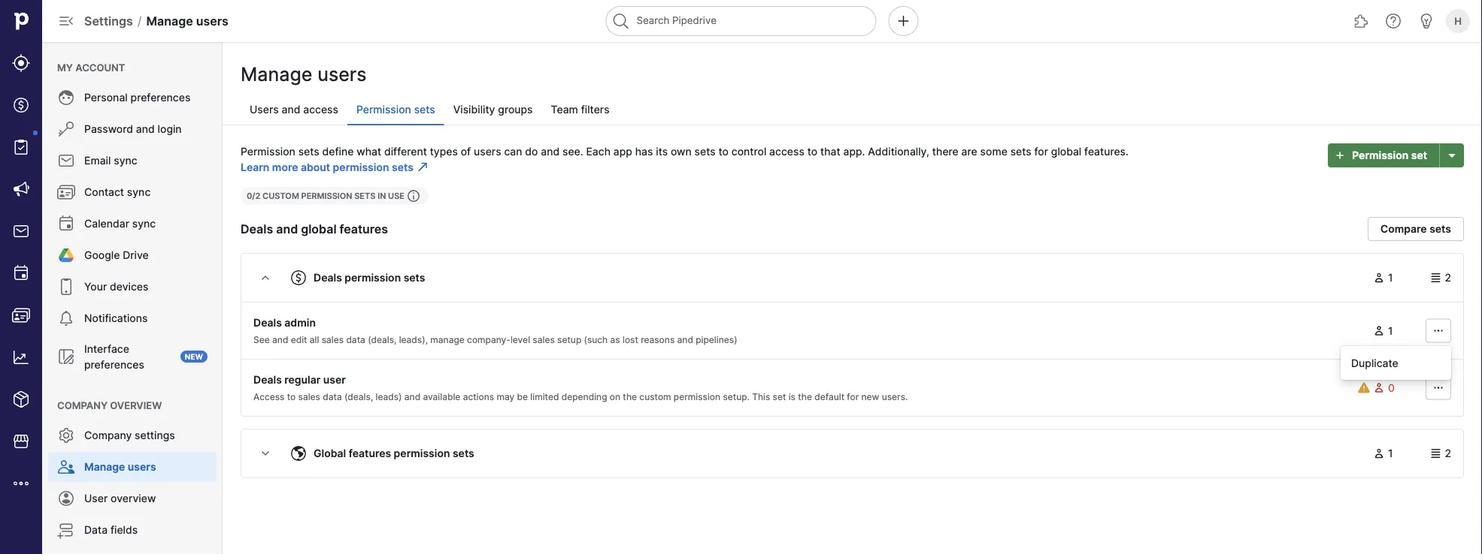Task type: vqa. For each thing, say whether or not it's contained in the screenshot.
files associated with No files added yet
no



Task type: describe. For each thing, give the bounding box(es) containing it.
duplicate
[[1351, 357, 1398, 370]]

leads image
[[12, 54, 30, 72]]

users
[[250, 103, 279, 116]]

new
[[185, 353, 203, 362]]

sync for contact sync
[[127, 186, 151, 199]]

drive
[[123, 249, 149, 262]]

color undefined image for data
[[57, 522, 75, 540]]

user overview link
[[48, 484, 217, 514]]

and right the users
[[282, 103, 300, 116]]

1 vertical spatial manage
[[241, 63, 312, 86]]

password
[[84, 123, 133, 136]]

regular
[[284, 374, 321, 386]]

learn
[[241, 161, 269, 174]]

0/2 custom permission sets in use
[[247, 191, 405, 201]]

and right see
[[272, 335, 288, 346]]

of
[[461, 145, 471, 158]]

custom inside "deals regular user access to sales data (deals, leads) and available actions may be limited depending on the custom permission setup. this set is the default for new users."
[[639, 392, 671, 403]]

data fields
[[84, 524, 138, 537]]

deals image
[[12, 96, 30, 114]]

sets down the different
[[392, 161, 413, 174]]

color primary image left 'global' at left
[[289, 445, 308, 463]]

permission for permission sets define what different types of users can do and see. each app has its own sets to control access to that app. additionally, there are some sets for global features.
[[241, 145, 295, 158]]

that
[[820, 145, 840, 158]]

actions image
[[1429, 382, 1447, 394]]

and inside "deals regular user access to sales data (deals, leads) and available actions may be limited depending on the custom permission setup. this set is the default for new users."
[[404, 392, 420, 403]]

use
[[388, 191, 405, 201]]

define
[[322, 145, 354, 158]]

preferences for interface
[[84, 359, 144, 371]]

manage
[[430, 335, 465, 346]]

1 vertical spatial access
[[769, 145, 804, 158]]

can
[[504, 145, 522, 158]]

visibility
[[453, 103, 495, 116]]

team
[[551, 103, 578, 116]]

color negative image
[[1373, 382, 1385, 394]]

1 for deals permission sets
[[1388, 272, 1393, 285]]

reasons
[[641, 335, 675, 346]]

1 the from the left
[[623, 392, 637, 403]]

data fields link
[[48, 516, 217, 546]]

sets down actions
[[453, 448, 474, 461]]

manage inside menu item
[[84, 461, 125, 474]]

actions
[[463, 392, 494, 403]]

and right do
[[541, 145, 560, 158]]

this
[[752, 392, 770, 403]]

team filters
[[551, 103, 609, 116]]

deals permission sets
[[314, 272, 425, 285]]

filters
[[581, 103, 609, 116]]

user overview
[[84, 493, 156, 506]]

color undefined image for notifications
[[57, 310, 75, 328]]

learn more about permission sets link
[[241, 161, 413, 174]]

app.
[[843, 145, 865, 158]]

color primary image up duplicate
[[1373, 325, 1385, 337]]

sales inside "deals regular user access to sales data (deals, leads) and available actions may be limited depending on the custom permission setup. this set is the default for new users."
[[298, 392, 320, 403]]

your devices link
[[48, 272, 217, 302]]

there
[[932, 145, 959, 158]]

color primary image down actions icon
[[1430, 448, 1442, 460]]

interface preferences
[[84, 343, 144, 371]]

(deals, inside deals admin see and edit all sales data (deals, leads), manage company-level sales setup (such as lost reasons and pipelines)
[[368, 335, 397, 346]]

default
[[814, 392, 844, 403]]

color undefined image for google drive
[[57, 247, 75, 265]]

contact sync link
[[48, 177, 217, 208]]

permission down available
[[394, 448, 450, 461]]

permission for permission sets
[[356, 103, 411, 116]]

to inside "deals regular user access to sales data (deals, leads) and available actions may be limited depending on the custom permission setup. this set is the default for new users."
[[287, 392, 296, 403]]

limited
[[530, 392, 559, 403]]

leads),
[[399, 335, 428, 346]]

permission sets define what different types of users can do and see. each app has its own sets to control access to that app. additionally, there are some sets for global features.
[[241, 145, 1129, 158]]

overview for company overview
[[110, 400, 162, 412]]

0 vertical spatial manage
[[146, 14, 193, 28]]

may
[[497, 392, 515, 403]]

your
[[84, 281, 107, 294]]

deals for deals permission sets
[[314, 272, 342, 285]]

overview for user overview
[[111, 493, 156, 506]]

deals for deals and global features
[[241, 222, 273, 236]]

deals regular user access to sales data (deals, leads) and available actions may be limited depending on the custom permission setup. this set is the default for new users.
[[253, 374, 908, 403]]

personal preferences link
[[48, 83, 217, 113]]

edit
[[291, 335, 307, 346]]

notifications
[[84, 312, 148, 325]]

password and login
[[84, 123, 182, 136]]

see.
[[562, 145, 583, 158]]

permission down learn more about permission sets
[[301, 191, 352, 201]]

about
[[301, 161, 330, 174]]

visibility groups
[[453, 103, 533, 116]]

deals and global features
[[241, 222, 388, 236]]

settings
[[135, 430, 175, 443]]

permission set
[[1352, 149, 1427, 162]]

sets left in
[[354, 191, 376, 201]]

leads)
[[376, 392, 402, 403]]

app
[[613, 145, 632, 158]]

2 horizontal spatial to
[[807, 145, 817, 158]]

account
[[75, 62, 125, 73]]

groups
[[498, 103, 533, 116]]

do
[[525, 145, 538, 158]]

email sync
[[84, 155, 137, 167]]

quick help image
[[1384, 12, 1402, 30]]

1 horizontal spatial manage users
[[241, 63, 367, 86]]

personal preferences
[[84, 91, 190, 104]]

sales inbox image
[[12, 223, 30, 241]]

0 vertical spatial access
[[303, 103, 338, 116]]

color undefined image for personal preferences
[[57, 89, 75, 107]]

level
[[510, 335, 530, 346]]

devices
[[110, 281, 148, 294]]

color primary image down the different
[[416, 161, 428, 173]]

additionally,
[[868, 145, 929, 158]]

color primary image down compare sets button
[[1430, 272, 1442, 284]]

learn more about permission sets
[[241, 161, 413, 174]]

0 horizontal spatial custom
[[262, 191, 299, 201]]

sets right own
[[694, 145, 716, 158]]

for inside "deals regular user access to sales data (deals, leads) and available actions may be limited depending on the custom permission setup. this set is the default for new users."
[[847, 392, 859, 403]]

fields
[[110, 524, 138, 537]]

set inside button
[[1411, 149, 1427, 162]]

contact
[[84, 186, 124, 199]]

my account
[[57, 62, 125, 73]]

calendar sync
[[84, 218, 156, 230]]

settings / manage users
[[84, 14, 228, 28]]

compare sets
[[1380, 223, 1451, 236]]

admin
[[284, 317, 316, 329]]

deals admin see and edit all sales data (deals, leads), manage company-level sales setup (such as lost reasons and pipelines)
[[253, 317, 737, 346]]

calendar sync link
[[48, 209, 217, 239]]

company-
[[467, 335, 510, 346]]

own
[[671, 145, 692, 158]]

color primary inverted image
[[1331, 150, 1349, 162]]

sets right some
[[1010, 145, 1031, 158]]

(such
[[584, 335, 608, 346]]

users right /
[[196, 14, 228, 28]]

contacts image
[[12, 307, 30, 325]]

some
[[980, 145, 1007, 158]]



Task type: locate. For each thing, give the bounding box(es) containing it.
1 color undefined image from the top
[[57, 183, 75, 202]]

quick add image
[[894, 12, 912, 30]]

color undefined image left data
[[57, 522, 75, 540]]

2 color undefined image from the top
[[57, 348, 75, 366]]

sets up about
[[298, 145, 319, 158]]

preferences for personal
[[130, 91, 190, 104]]

color primary image
[[289, 269, 308, 287], [1430, 272, 1442, 284], [1373, 325, 1385, 337], [289, 445, 308, 463], [1430, 448, 1442, 460]]

and right reasons
[[677, 335, 693, 346]]

0 horizontal spatial to
[[287, 392, 296, 403]]

more image
[[12, 475, 30, 493]]

to
[[718, 145, 729, 158], [807, 145, 817, 158], [287, 392, 296, 403]]

sales down 'regular'
[[298, 392, 320, 403]]

3 color undefined image from the top
[[57, 427, 75, 445]]

1 vertical spatial set
[[773, 392, 786, 403]]

collapse image
[[256, 272, 274, 284]]

to down 'regular'
[[287, 392, 296, 403]]

for left the new
[[847, 392, 859, 403]]

manage users up users and access
[[241, 63, 367, 86]]

color undefined image inside manage users link
[[57, 459, 75, 477]]

color undefined image right more image
[[57, 459, 75, 477]]

custom
[[262, 191, 299, 201], [639, 392, 671, 403]]

global down 0/2 custom permission sets in use
[[301, 222, 337, 236]]

data inside "deals regular user access to sales data (deals, leads) and available actions may be limited depending on the custom permission setup. this set is the default for new users."
[[323, 392, 342, 403]]

users up user overview link in the bottom of the page
[[128, 461, 156, 474]]

pipelines)
[[696, 335, 737, 346]]

color undefined image left contact
[[57, 183, 75, 202]]

2 the from the left
[[798, 392, 812, 403]]

deals up access
[[253, 374, 282, 386]]

sync for email sync
[[114, 155, 137, 167]]

color undefined image left password
[[57, 120, 75, 138]]

for right some
[[1034, 145, 1048, 158]]

available
[[423, 392, 460, 403]]

color primary image right use
[[408, 190, 420, 202]]

login
[[158, 123, 182, 136]]

sync for calendar sync
[[132, 218, 156, 230]]

permission
[[356, 103, 411, 116], [241, 145, 295, 158], [1352, 149, 1409, 162]]

in
[[378, 191, 386, 201]]

actions image
[[1429, 325, 1447, 337]]

5 color undefined image from the top
[[57, 522, 75, 540]]

0 horizontal spatial sales
[[298, 392, 320, 403]]

permission down what
[[333, 161, 389, 174]]

1 vertical spatial sync
[[127, 186, 151, 199]]

permission up what
[[356, 103, 411, 116]]

0 vertical spatial 2
[[1445, 272, 1451, 285]]

access
[[303, 103, 338, 116], [769, 145, 804, 158]]

notifications link
[[48, 304, 217, 334]]

features down in
[[340, 222, 388, 236]]

2 for global features permission sets
[[1445, 448, 1451, 461]]

setup.
[[723, 392, 750, 403]]

0 vertical spatial company
[[57, 400, 108, 412]]

2 horizontal spatial manage
[[241, 63, 312, 86]]

preferences up login
[[130, 91, 190, 104]]

2 down actions icon
[[1445, 448, 1451, 461]]

0 horizontal spatial for
[[847, 392, 859, 403]]

the
[[623, 392, 637, 403], [798, 392, 812, 403]]

color undefined image down my
[[57, 89, 75, 107]]

set left the add permission set image
[[1411, 149, 1427, 162]]

lost
[[623, 335, 638, 346]]

color undefined image inside data fields link
[[57, 522, 75, 540]]

manage users up user overview
[[84, 461, 156, 474]]

permission set button
[[1328, 144, 1440, 168]]

user
[[323, 374, 346, 386]]

1 down 0
[[1388, 448, 1393, 461]]

1 for global features permission sets
[[1388, 448, 1393, 461]]

color undefined image for company
[[57, 427, 75, 445]]

color undefined image inside notifications link
[[57, 310, 75, 328]]

sets up leads),
[[404, 272, 425, 285]]

manage up the users
[[241, 63, 312, 86]]

add permission set image
[[1443, 150, 1461, 162]]

the right is
[[798, 392, 812, 403]]

products image
[[12, 391, 30, 409]]

h
[[1454, 15, 1462, 27]]

expand image
[[256, 448, 274, 460]]

1 horizontal spatial for
[[1034, 145, 1048, 158]]

color undefined image for manage
[[57, 459, 75, 477]]

1 horizontal spatial sales
[[322, 335, 344, 346]]

deals down 0/2
[[241, 222, 273, 236]]

new
[[861, 392, 879, 403]]

color undefined image right contacts icon
[[57, 310, 75, 328]]

menu for manage users
[[42, 42, 223, 555]]

0 vertical spatial custom
[[262, 191, 299, 201]]

each
[[586, 145, 611, 158]]

company for company settings
[[84, 430, 132, 443]]

permission left setup.
[[674, 392, 720, 403]]

1 horizontal spatial to
[[718, 145, 729, 158]]

company down company overview
[[84, 430, 132, 443]]

and right leads) at the left bottom of the page
[[404, 392, 420, 403]]

marketplace image
[[12, 433, 30, 451]]

access right control
[[769, 145, 804, 158]]

users inside menu item
[[128, 461, 156, 474]]

global left features.
[[1051, 145, 1081, 158]]

0 vertical spatial for
[[1034, 145, 1048, 158]]

color undefined image inside "your devices" link
[[57, 278, 75, 296]]

company settings link
[[48, 421, 217, 451]]

sets inside button
[[1429, 223, 1451, 236]]

2 horizontal spatial sales
[[533, 335, 555, 346]]

2 up actions image
[[1445, 272, 1451, 285]]

0 vertical spatial manage users
[[241, 63, 367, 86]]

1 horizontal spatial data
[[346, 335, 365, 346]]

color undefined image for contact
[[57, 183, 75, 202]]

0
[[1388, 382, 1395, 395]]

0 vertical spatial sync
[[114, 155, 137, 167]]

sales assistant image
[[1417, 12, 1435, 30]]

deals
[[241, 222, 273, 236], [314, 272, 342, 285], [253, 317, 282, 329], [253, 374, 282, 386]]

color undefined image
[[57, 183, 75, 202], [57, 348, 75, 366], [57, 427, 75, 445], [57, 459, 75, 477], [57, 522, 75, 540]]

1 vertical spatial for
[[847, 392, 859, 403]]

sets right compare
[[1429, 223, 1451, 236]]

color undefined image for user overview
[[57, 490, 75, 508]]

0 vertical spatial 1
[[1388, 272, 1393, 285]]

2 1 from the top
[[1388, 325, 1393, 338]]

campaigns image
[[12, 180, 30, 199]]

control
[[731, 145, 766, 158]]

0 vertical spatial data
[[346, 335, 365, 346]]

data inside deals admin see and edit all sales data (deals, leads), manage company-level sales setup (such as lost reasons and pipelines)
[[346, 335, 365, 346]]

features right 'global' at left
[[349, 448, 391, 461]]

(deals, down user
[[344, 392, 373, 403]]

1 horizontal spatial custom
[[639, 392, 671, 403]]

2 vertical spatial 1
[[1388, 448, 1393, 461]]

manage right /
[[146, 14, 193, 28]]

data right all
[[346, 335, 365, 346]]

menu for duplicate
[[0, 0, 42, 555]]

color undefined image left your in the left bottom of the page
[[57, 278, 75, 296]]

deals inside "deals regular user access to sales data (deals, leads) and available actions may be limited depending on the custom permission setup. this set is the default for new users."
[[253, 374, 282, 386]]

(deals,
[[368, 335, 397, 346], [344, 392, 373, 403]]

1 vertical spatial 1
[[1388, 325, 1393, 338]]

all
[[310, 335, 319, 346]]

email sync link
[[48, 146, 217, 176]]

1 vertical spatial overview
[[111, 493, 156, 506]]

compare sets button
[[1368, 217, 1464, 241]]

2 2 from the top
[[1445, 448, 1451, 461]]

permission up learn
[[241, 145, 295, 158]]

sets up the different
[[414, 103, 435, 116]]

1 2 from the top
[[1445, 272, 1451, 285]]

deals up see
[[253, 317, 282, 329]]

sync up calendar sync "link"
[[127, 186, 151, 199]]

1 vertical spatial data
[[323, 392, 342, 403]]

1 vertical spatial manage users
[[84, 461, 156, 474]]

color undefined image inside personal preferences link
[[57, 89, 75, 107]]

1 1 from the top
[[1388, 272, 1393, 285]]

users right of
[[474, 145, 501, 158]]

color undefined image for your devices
[[57, 278, 75, 296]]

color warning image
[[1358, 382, 1370, 394]]

company for company overview
[[57, 400, 108, 412]]

sales right level
[[533, 335, 555, 346]]

4 color undefined image from the top
[[57, 459, 75, 477]]

my
[[57, 62, 73, 73]]

1 vertical spatial global
[[301, 222, 337, 236]]

and inside "password and login" link
[[136, 123, 155, 136]]

color undefined image inside the google drive link
[[57, 247, 75, 265]]

0/2
[[247, 191, 260, 201]]

2 horizontal spatial permission
[[1352, 149, 1409, 162]]

menu
[[0, 0, 42, 555], [42, 42, 223, 555]]

sync up drive
[[132, 218, 156, 230]]

menu item
[[42, 547, 223, 555]]

permission up leads),
[[345, 272, 401, 285]]

permission inside "deals regular user access to sales data (deals, leads) and available actions may be limited depending on the custom permission setup. this set is the default for new users."
[[674, 392, 720, 403]]

deals for deals admin see and edit all sales data (deals, leads), manage company-level sales setup (such as lost reasons and pipelines)
[[253, 317, 282, 329]]

1 horizontal spatial permission
[[356, 103, 411, 116]]

0 horizontal spatial access
[[303, 103, 338, 116]]

insights image
[[12, 349, 30, 367]]

0 horizontal spatial set
[[773, 392, 786, 403]]

0 vertical spatial preferences
[[130, 91, 190, 104]]

color undefined image for calendar sync
[[57, 215, 75, 233]]

1 horizontal spatial the
[[798, 392, 812, 403]]

compare
[[1380, 223, 1427, 236]]

1 horizontal spatial manage
[[146, 14, 193, 28]]

to left control
[[718, 145, 729, 158]]

is
[[789, 392, 795, 403]]

color undefined image inside company settings link
[[57, 427, 75, 445]]

manage up user
[[84, 461, 125, 474]]

set inside "deals regular user access to sales data (deals, leads) and available actions may be limited depending on the custom permission setup. this set is the default for new users."
[[773, 392, 786, 403]]

0 horizontal spatial data
[[323, 392, 342, 403]]

1 vertical spatial custom
[[639, 392, 671, 403]]

0 vertical spatial set
[[1411, 149, 1427, 162]]

users
[[196, 14, 228, 28], [317, 63, 367, 86], [474, 145, 501, 158], [128, 461, 156, 474]]

the right the on
[[623, 392, 637, 403]]

color undefined image left google
[[57, 247, 75, 265]]

settings
[[84, 14, 133, 28]]

google
[[84, 249, 120, 262]]

/
[[137, 14, 142, 28]]

email
[[84, 155, 111, 167]]

company settings
[[84, 430, 175, 443]]

(deals, inside "deals regular user access to sales data (deals, leads) and available actions may be limited depending on the custom permission setup. this set is the default for new users."
[[344, 392, 373, 403]]

1 vertical spatial preferences
[[84, 359, 144, 371]]

color undefined image inside contact sync link
[[57, 183, 75, 202]]

preferences down interface
[[84, 359, 144, 371]]

sync inside "link"
[[132, 218, 156, 230]]

see
[[253, 335, 270, 346]]

(deals, left leads),
[[368, 335, 397, 346]]

manage users inside menu item
[[84, 461, 156, 474]]

more
[[272, 161, 298, 174]]

deals down deals and global features
[[314, 272, 342, 285]]

1 vertical spatial 2
[[1445, 448, 1451, 461]]

deals inside deals admin see and edit all sales data (deals, leads), manage company-level sales setup (such as lost reasons and pipelines)
[[253, 317, 282, 329]]

0 vertical spatial features
[[340, 222, 388, 236]]

global features permission sets
[[314, 448, 474, 461]]

1 down compare
[[1388, 272, 1393, 285]]

2 vertical spatial sync
[[132, 218, 156, 230]]

manage users menu item
[[42, 453, 223, 483]]

data down user
[[323, 392, 342, 403]]

1
[[1388, 272, 1393, 285], [1388, 325, 1393, 338], [1388, 448, 1393, 461]]

color undefined image inside the email sync link
[[57, 152, 75, 170]]

users.
[[882, 392, 908, 403]]

deals for deals regular user access to sales data (deals, leads) and available actions may be limited depending on the custom permission setup. this set is the default for new users.
[[253, 374, 282, 386]]

your devices
[[84, 281, 148, 294]]

preferences
[[130, 91, 190, 104], [84, 359, 144, 371]]

1 horizontal spatial set
[[1411, 149, 1427, 162]]

as
[[610, 335, 620, 346]]

3 1 from the top
[[1388, 448, 1393, 461]]

color undefined image left interface
[[57, 348, 75, 366]]

color undefined image left calendar on the top of page
[[57, 215, 75, 233]]

0 horizontal spatial global
[[301, 222, 337, 236]]

google drive
[[84, 249, 149, 262]]

has
[[635, 145, 653, 158]]

set left is
[[773, 392, 786, 403]]

for
[[1034, 145, 1048, 158], [847, 392, 859, 403]]

permission
[[333, 161, 389, 174], [301, 191, 352, 201], [345, 272, 401, 285], [674, 392, 720, 403], [394, 448, 450, 461]]

0 horizontal spatial the
[[623, 392, 637, 403]]

color undefined image up the 'campaigns' icon
[[12, 138, 30, 156]]

2 for deals permission sets
[[1445, 272, 1451, 285]]

permission sets
[[356, 103, 435, 116]]

permission for permission set
[[1352, 149, 1409, 162]]

overview down manage users menu item
[[111, 493, 156, 506]]

color undefined image for password and login
[[57, 120, 75, 138]]

permission right 'color primary inverted' icon on the top of page
[[1352, 149, 1409, 162]]

1 horizontal spatial global
[[1051, 145, 1081, 158]]

color undefined image inside user overview link
[[57, 490, 75, 508]]

activities image
[[12, 265, 30, 283]]

color undefined image left user
[[57, 490, 75, 508]]

access up define
[[303, 103, 338, 116]]

Search Pipedrive field
[[606, 6, 876, 36]]

what
[[357, 145, 381, 158]]

depending
[[561, 392, 607, 403]]

custom right the on
[[639, 392, 671, 403]]

custom right 0/2
[[262, 191, 299, 201]]

0 vertical spatial (deals,
[[368, 335, 397, 346]]

1 horizontal spatial access
[[769, 145, 804, 158]]

1 vertical spatial features
[[349, 448, 391, 461]]

color undefined image inside calendar sync "link"
[[57, 215, 75, 233]]

sync right email
[[114, 155, 137, 167]]

user
[[84, 493, 108, 506]]

color primary image down compare
[[1373, 272, 1385, 284]]

permission inside button
[[1352, 149, 1409, 162]]

0 vertical spatial global
[[1051, 145, 1081, 158]]

1 up duplicate
[[1388, 325, 1393, 338]]

color undefined image
[[57, 89, 75, 107], [57, 120, 75, 138], [12, 138, 30, 156], [57, 152, 75, 170], [57, 215, 75, 233], [57, 247, 75, 265], [57, 278, 75, 296], [57, 310, 75, 328], [57, 490, 75, 508]]

color undefined image inside "password and login" link
[[57, 120, 75, 138]]

0 horizontal spatial permission
[[241, 145, 295, 158]]

color primary image
[[416, 161, 428, 173], [408, 190, 420, 202], [1373, 272, 1385, 284], [1373, 448, 1385, 460]]

sales right all
[[322, 335, 344, 346]]

overview up company settings link
[[110, 400, 162, 412]]

google drive link
[[48, 241, 217, 271]]

menu toggle image
[[57, 12, 75, 30]]

color undefined image right the marketplace image
[[57, 427, 75, 445]]

global
[[314, 448, 346, 461]]

menu containing personal preferences
[[42, 42, 223, 555]]

overview
[[110, 400, 162, 412], [111, 493, 156, 506]]

company overview
[[57, 400, 162, 412]]

2 vertical spatial manage
[[84, 461, 125, 474]]

0 vertical spatial overview
[[110, 400, 162, 412]]

color primary image right collapse image
[[289, 269, 308, 287]]

home image
[[10, 10, 32, 32]]

users up users and access
[[317, 63, 367, 86]]

1 vertical spatial company
[[84, 430, 132, 443]]

0 horizontal spatial manage
[[84, 461, 125, 474]]

and left login
[[136, 123, 155, 136]]

color undefined image for email sync
[[57, 152, 75, 170]]

sync
[[114, 155, 137, 167], [127, 186, 151, 199], [132, 218, 156, 230]]

and down 0/2 custom permission sets in use
[[276, 222, 298, 236]]

1 vertical spatial (deals,
[[344, 392, 373, 403]]

to left that
[[807, 145, 817, 158]]

company up company settings
[[57, 400, 108, 412]]

and
[[282, 103, 300, 116], [136, 123, 155, 136], [541, 145, 560, 158], [276, 222, 298, 236], [272, 335, 288, 346], [677, 335, 693, 346], [404, 392, 420, 403]]

0 horizontal spatial manage users
[[84, 461, 156, 474]]

color undefined image left email
[[57, 152, 75, 170]]

color undefined image for interface
[[57, 348, 75, 366]]

color primary image down color negative image on the bottom of page
[[1373, 448, 1385, 460]]

types
[[430, 145, 458, 158]]

set
[[1411, 149, 1427, 162], [773, 392, 786, 403]]

features
[[340, 222, 388, 236], [349, 448, 391, 461]]



